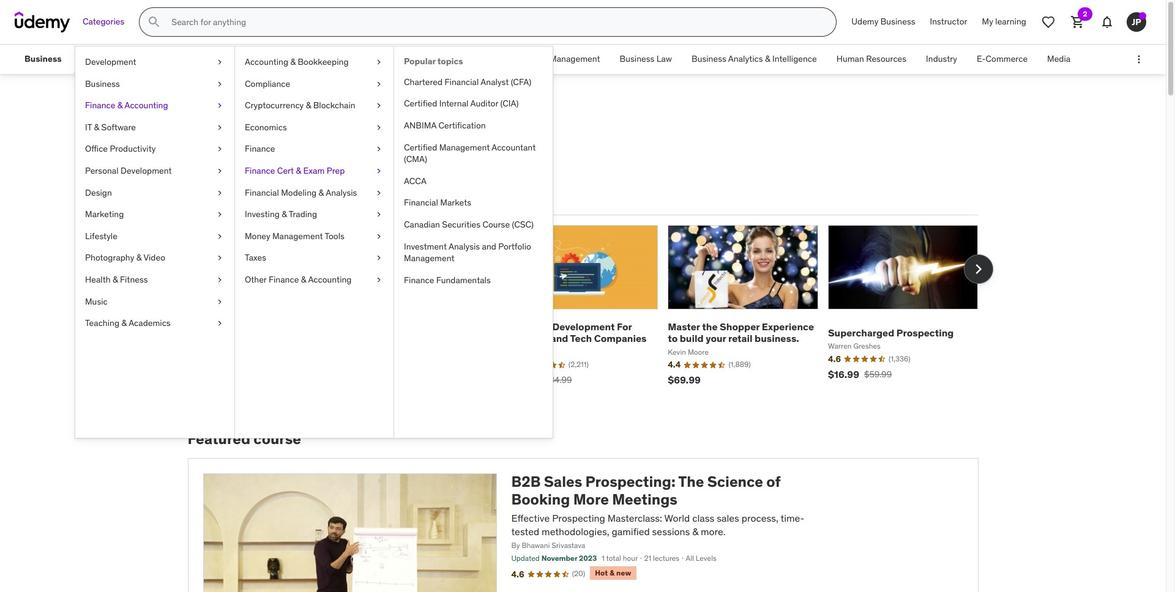 Task type: vqa. For each thing, say whether or not it's contained in the screenshot.
Js
no



Task type: locate. For each thing, give the bounding box(es) containing it.
course
[[254, 430, 301, 449]]

1 vertical spatial certified
[[404, 142, 438, 153]]

it & software link
[[75, 117, 235, 139]]

entrepreneurship link
[[82, 45, 169, 74]]

certification
[[439, 120, 486, 131]]

project management link
[[511, 45, 610, 74]]

xsmall image inside photography & video link
[[215, 253, 225, 265]]

prospecting inside carousel element
[[897, 327, 954, 339]]

0 horizontal spatial prospecting
[[553, 512, 606, 525]]

& left video
[[136, 253, 142, 264]]

carousel element
[[188, 225, 994, 402]]

xsmall image for accounting & bookkeeping
[[374, 56, 384, 68]]

xsmall image for financial modeling & analysis
[[374, 187, 384, 199]]

1
[[602, 554, 605, 564]]

1 horizontal spatial business link
[[75, 73, 235, 95]]

prep
[[327, 165, 345, 176]]

management link
[[249, 45, 319, 74]]

software
[[101, 122, 136, 133]]

finance inside "finance fundamentals" link
[[404, 275, 435, 286]]

1 horizontal spatial sales
[[329, 53, 350, 64]]

business left the arrow pointing to subcategory menu links image
[[24, 53, 62, 64]]

xsmall image inside the health & fitness link
[[215, 274, 225, 286]]

business up the finance & accounting
[[85, 78, 120, 89]]

chartered financial analyst (cfa) link
[[394, 72, 553, 93]]

1 horizontal spatial financial
[[404, 197, 438, 208]]

xsmall image
[[374, 78, 384, 90], [215, 100, 225, 112], [374, 100, 384, 112], [215, 122, 225, 134], [374, 122, 384, 134], [215, 144, 225, 156], [215, 165, 225, 177], [374, 165, 384, 177], [215, 187, 225, 199], [215, 209, 225, 221], [374, 209, 384, 221], [374, 231, 384, 243], [215, 253, 225, 265], [374, 274, 384, 286], [215, 296, 225, 308]]

srivastava
[[552, 542, 586, 551]]

sales inside the b2b sales prospecting: the science of booking more meetings effective prospecting masterclass: world class sales process, time- tested methodologies, gamified sessions & more. by bhawani srivastava
[[544, 473, 583, 492]]

xsmall image for office productivity
[[215, 144, 225, 156]]

it
[[85, 122, 92, 133]]

management for project management
[[550, 53, 601, 64]]

canadian
[[404, 219, 440, 230]]

1 vertical spatial sales
[[188, 103, 239, 129]]

accounting down taxes link
[[308, 274, 352, 285]]

21
[[645, 554, 652, 564]]

xsmall image inside development "link"
[[215, 56, 225, 68]]

b2b
[[512, 473, 541, 492]]

management inside investment analysis and portfolio management
[[404, 253, 455, 264]]

wishlist image
[[1042, 15, 1057, 29]]

finance left cert
[[245, 165, 275, 176]]

xsmall image inside design link
[[215, 187, 225, 199]]

to inside master the shopper experience to build your retail business.
[[668, 333, 678, 345]]

science
[[708, 473, 764, 492]]

business link down udemy image
[[15, 45, 71, 74]]

tested
[[512, 526, 540, 538]]

0 vertical spatial sales
[[329, 53, 350, 64]]

financial inside financial modeling & analysis link
[[245, 187, 279, 198]]

investment analysis and portfolio management
[[404, 241, 532, 264]]

cryptocurrency & blockchain link
[[235, 95, 394, 117]]

methodologies,
[[542, 526, 610, 538]]

0 vertical spatial prospecting
[[897, 327, 954, 339]]

xsmall image inside personal development link
[[215, 165, 225, 177]]

xsmall image inside the 'economics' link
[[374, 122, 384, 134]]

finance inside finance link
[[245, 144, 275, 155]]

analysis down securities
[[449, 241, 480, 252]]

finance up it & software
[[85, 100, 115, 111]]

1 certified from the top
[[404, 98, 438, 109]]

popular topics
[[404, 56, 463, 67]]

to left build
[[668, 333, 678, 345]]

to
[[248, 156, 263, 175], [668, 333, 678, 345]]

xsmall image inside teaching & academics link
[[215, 318, 225, 330]]

certified up anbima
[[404, 98, 438, 109]]

fundamentals
[[437, 275, 491, 286]]

xsmall image for investing & trading
[[374, 209, 384, 221]]

1 horizontal spatial accounting
[[245, 56, 289, 67]]

2 horizontal spatial financial
[[445, 76, 479, 87]]

0 horizontal spatial sales
[[188, 103, 239, 129]]

accounting up the compliance
[[245, 56, 289, 67]]

and inside business development for startups and tech companies
[[551, 333, 569, 345]]

0 vertical spatial certified
[[404, 98, 438, 109]]

teaching
[[85, 318, 119, 329]]

xsmall image for taxes
[[374, 253, 384, 265]]

0 vertical spatial to
[[248, 156, 263, 175]]

xsmall image inside lifestyle 'link'
[[215, 231, 225, 243]]

securities
[[442, 219, 481, 230]]

management right project
[[550, 53, 601, 64]]

financial up canadian
[[404, 197, 438, 208]]

0 vertical spatial development
[[85, 56, 136, 67]]

portfolio
[[499, 241, 532, 252]]

courses
[[243, 103, 323, 129], [188, 156, 245, 175]]

all
[[686, 554, 695, 564]]

1 horizontal spatial to
[[668, 333, 678, 345]]

management for money management tools
[[273, 231, 323, 242]]

xsmall image inside financial modeling & analysis link
[[374, 187, 384, 199]]

0 vertical spatial and
[[482, 241, 497, 252]]

& inside the b2b sales prospecting: the science of booking more meetings effective prospecting masterclass: world class sales process, time- tested methodologies, gamified sessions & more. by bhawani srivastava
[[693, 526, 699, 538]]

finance cert & exam prep
[[245, 165, 345, 176]]

1 vertical spatial to
[[668, 333, 678, 345]]

business link up the finance & accounting
[[75, 73, 235, 95]]

and left tech
[[551, 333, 569, 345]]

notifications image
[[1101, 15, 1115, 29]]

& up software
[[117, 100, 123, 111]]

certified inside 'link'
[[404, 98, 438, 109]]

arrow pointing to subcategory menu links image
[[71, 45, 82, 74]]

you
[[293, 156, 318, 175]]

business left analytics
[[692, 53, 727, 64]]

xsmall image for compliance
[[374, 78, 384, 90]]

management up the compliance
[[259, 53, 309, 64]]

finance fundamentals
[[404, 275, 491, 286]]

management for certified management accountant (cma)
[[440, 142, 490, 153]]

finance cert & exam prep element
[[394, 47, 553, 439]]

financial up investing at the left top of page
[[245, 187, 279, 198]]

xsmall image inside music link
[[215, 296, 225, 308]]

photography & video
[[85, 253, 165, 264]]

management down certification
[[440, 142, 490, 153]]

sales link
[[319, 45, 360, 74]]

anbima certification link
[[394, 115, 553, 137]]

teaching & academics link
[[75, 313, 235, 335]]

2 horizontal spatial accounting
[[308, 274, 352, 285]]

business analytics & intelligence link
[[682, 45, 827, 74]]

get
[[266, 156, 289, 175]]

xsmall image for business
[[215, 78, 225, 90]]

xsmall image inside finance link
[[374, 144, 384, 156]]

supercharged
[[829, 327, 895, 339]]

0 vertical spatial accounting
[[245, 56, 289, 67]]

supercharged prospecting link
[[829, 327, 954, 339]]

prospecting:
[[586, 473, 676, 492]]

1 vertical spatial development
[[121, 165, 172, 176]]

2 vertical spatial development
[[553, 321, 615, 333]]

meetings
[[613, 491, 678, 510]]

1 vertical spatial analysis
[[449, 241, 480, 252]]

industry link
[[917, 45, 968, 74]]

& right it
[[94, 122, 99, 133]]

xsmall image
[[215, 56, 225, 68], [374, 56, 384, 68], [215, 78, 225, 90], [374, 144, 384, 156], [374, 187, 384, 199], [215, 231, 225, 243], [374, 253, 384, 265], [215, 274, 225, 286], [215, 318, 225, 330]]

financial
[[445, 76, 479, 87], [245, 187, 279, 198], [404, 197, 438, 208]]

analysis inside investment analysis and portfolio management
[[449, 241, 480, 252]]

sales
[[329, 53, 350, 64], [188, 103, 239, 129], [544, 473, 583, 492]]

0 vertical spatial courses
[[243, 103, 323, 129]]

0 horizontal spatial and
[[482, 241, 497, 252]]

1 vertical spatial and
[[551, 333, 569, 345]]

(cfa)
[[511, 76, 532, 87]]

retail
[[729, 333, 753, 345]]

marketing link
[[75, 204, 235, 226]]

2 horizontal spatial sales
[[544, 473, 583, 492]]

finance for finance
[[245, 144, 275, 155]]

sales up compliance link on the left top
[[329, 53, 350, 64]]

xsmall image inside compliance link
[[374, 78, 384, 90]]

finance for finance cert & exam prep
[[245, 165, 275, 176]]

to left get
[[248, 156, 263, 175]]

business inside business development for startups and tech companies
[[508, 321, 551, 333]]

xsmall image for money management tools
[[374, 231, 384, 243]]

1 horizontal spatial analysis
[[449, 241, 480, 252]]

Search for anything text field
[[169, 12, 822, 32]]

1 vertical spatial accounting
[[125, 100, 168, 111]]

anbima
[[404, 120, 437, 131]]

master the shopper experience to build your retail business. link
[[668, 321, 815, 345]]

xsmall image inside the office productivity link
[[215, 144, 225, 156]]

business law link
[[610, 45, 682, 74]]

sales
[[717, 512, 740, 525]]

financial inside financial markets link
[[404, 197, 438, 208]]

sales left economics
[[188, 103, 239, 129]]

money management tools
[[245, 231, 345, 242]]

xsmall image inside the finance cert & exam prep link
[[374, 165, 384, 177]]

finance down economics
[[245, 144, 275, 155]]

certified up '(cma)'
[[404, 142, 438, 153]]

taxes link
[[235, 248, 394, 269]]

xsmall image inside marketing link
[[215, 209, 225, 221]]

& right the health
[[113, 274, 118, 285]]

0 horizontal spatial analysis
[[326, 187, 357, 198]]

& down class
[[693, 526, 699, 538]]

accounting up 'it & software' link
[[125, 100, 168, 111]]

human
[[837, 53, 865, 64]]

2 vertical spatial sales
[[544, 473, 583, 492]]

2
[[1084, 9, 1088, 18]]

financial markets
[[404, 197, 472, 208]]

& right cert
[[296, 165, 301, 176]]

and down course
[[482, 241, 497, 252]]

xsmall image inside 'finance & accounting' link
[[215, 100, 225, 112]]

management down the investment
[[404, 253, 455, 264]]

management inside management link
[[259, 53, 309, 64]]

xsmall image inside "other finance & accounting" link
[[374, 274, 384, 286]]

management inside certified management accountant (cma)
[[440, 142, 490, 153]]

management down trading
[[273, 231, 323, 242]]

0 horizontal spatial to
[[248, 156, 263, 175]]

financial up 'certified internal auditor (cia)' at left top
[[445, 76, 479, 87]]

certified
[[404, 98, 438, 109], [404, 142, 438, 153]]

xsmall image inside taxes link
[[374, 253, 384, 265]]

sessions
[[653, 526, 690, 538]]

class
[[693, 512, 715, 525]]

xsmall image for health & fitness
[[215, 274, 225, 286]]

world
[[665, 512, 690, 525]]

finance right other
[[269, 274, 299, 285]]

accountant
[[492, 142, 536, 153]]

finance down the investment
[[404, 275, 435, 286]]

xsmall image inside cryptocurrency & blockchain link
[[374, 100, 384, 112]]

xsmall image inside 'it & software' link
[[215, 122, 225, 134]]

1 horizontal spatial and
[[551, 333, 569, 345]]

cryptocurrency
[[245, 100, 304, 111]]

jp link
[[1123, 7, 1152, 37]]

0 horizontal spatial financial
[[245, 187, 279, 198]]

finance inside 'finance & accounting' link
[[85, 100, 115, 111]]

sales inside sales "link"
[[329, 53, 350, 64]]

2 certified from the top
[[404, 142, 438, 153]]

finance fundamentals link
[[394, 270, 553, 292]]

development inside business development for startups and tech companies
[[553, 321, 615, 333]]

udemy image
[[15, 12, 70, 32]]

shopping cart with 2 items image
[[1071, 15, 1086, 29]]

office
[[85, 144, 108, 155]]

xsmall image for economics
[[374, 122, 384, 134]]

sales for sales courses
[[188, 103, 239, 129]]

xsmall image inside money management tools link
[[374, 231, 384, 243]]

management inside project management link
[[550, 53, 601, 64]]

business development for startups and tech companies link
[[508, 321, 647, 345]]

analysis down prep
[[326, 187, 357, 198]]

submit search image
[[147, 15, 162, 29]]

management inside money management tools link
[[273, 231, 323, 242]]

0 horizontal spatial accounting
[[125, 100, 168, 111]]

xsmall image inside "accounting & bookkeeping" link
[[374, 56, 384, 68]]

1 vertical spatial prospecting
[[553, 512, 606, 525]]

anbima certification
[[404, 120, 486, 131]]

updated
[[512, 554, 540, 564]]

1 vertical spatial courses
[[188, 156, 245, 175]]

xsmall image inside investing & trading link
[[374, 209, 384, 221]]

certified inside certified management accountant (cma)
[[404, 142, 438, 153]]

investment analysis and portfolio management link
[[394, 236, 553, 270]]

development for personal
[[121, 165, 172, 176]]

& left bookkeeping
[[291, 56, 296, 67]]

0 vertical spatial analysis
[[326, 187, 357, 198]]

human resources
[[837, 53, 907, 64]]

you have alerts image
[[1140, 12, 1147, 20]]

1 horizontal spatial prospecting
[[897, 327, 954, 339]]

2023
[[579, 554, 597, 564]]

operations
[[458, 53, 501, 64]]

sales right b2b
[[544, 473, 583, 492]]

taxes
[[245, 253, 266, 264]]

most
[[190, 193, 214, 205]]

business left tech
[[508, 321, 551, 333]]

finance for finance fundamentals
[[404, 275, 435, 286]]

0 horizontal spatial business link
[[15, 45, 71, 74]]



Task type: describe. For each thing, give the bounding box(es) containing it.
your
[[706, 333, 727, 345]]

featured course
[[188, 430, 301, 449]]

prospecting inside the b2b sales prospecting: the science of booking more meetings effective prospecting masterclass: world class sales process, time- tested methodologies, gamified sessions & more. by bhawani srivastava
[[553, 512, 606, 525]]

strategy
[[406, 53, 439, 64]]

personal development link
[[75, 160, 235, 182]]

xsmall image for marketing
[[215, 209, 225, 221]]

business left law
[[620, 53, 655, 64]]

next image
[[969, 260, 989, 279]]

financial modeling & analysis link
[[235, 182, 394, 204]]

2 link
[[1064, 7, 1093, 37]]

investing
[[245, 209, 280, 220]]

of
[[767, 473, 781, 492]]

communication
[[179, 53, 239, 64]]

academics
[[129, 318, 171, 329]]

gamified
[[612, 526, 650, 538]]

certified management accountant (cma)
[[404, 142, 536, 165]]

more subcategory menu links image
[[1134, 53, 1146, 66]]

development for business
[[553, 321, 615, 333]]

tech
[[571, 333, 592, 345]]

e-commerce
[[977, 53, 1028, 64]]

certified internal auditor (cia)
[[404, 98, 519, 109]]

business right udemy
[[881, 16, 916, 27]]

xsmall image for music
[[215, 296, 225, 308]]

xsmall image for development
[[215, 56, 225, 68]]

companies
[[594, 333, 647, 345]]

1 total hour
[[602, 554, 638, 564]]

trending button
[[264, 185, 310, 214]]

xsmall image for personal development
[[215, 165, 225, 177]]

& down trending
[[282, 209, 287, 220]]

topics
[[438, 56, 463, 67]]

financial for financial markets
[[404, 197, 438, 208]]

human resources link
[[827, 45, 917, 74]]

chartered financial analyst (cfa)
[[404, 76, 532, 87]]

finance inside "other finance & accounting" link
[[269, 274, 299, 285]]

more
[[574, 491, 609, 510]]

canadian securities course (csc) link
[[394, 214, 553, 236]]

money management tools link
[[235, 226, 394, 248]]

financial inside chartered financial analyst (cfa) link
[[445, 76, 479, 87]]

hot
[[595, 569, 608, 578]]

4.6
[[512, 570, 525, 581]]

operations link
[[449, 45, 511, 74]]

levels
[[696, 554, 717, 564]]

supercharged prospecting
[[829, 327, 954, 339]]

music
[[85, 296, 108, 307]]

experience
[[762, 321, 815, 333]]

office productivity
[[85, 144, 156, 155]]

startups
[[508, 333, 549, 345]]

business left popular in the left of the page
[[369, 53, 404, 64]]

internal
[[440, 98, 469, 109]]

& right teaching
[[122, 318, 127, 329]]

started
[[321, 156, 372, 175]]

certified for certified management accountant (cma)
[[404, 142, 438, 153]]

e-commerce link
[[968, 45, 1038, 74]]

masterclass:
[[608, 512, 663, 525]]

hour
[[623, 554, 638, 564]]

xsmall image for finance & accounting
[[215, 100, 225, 112]]

lifestyle link
[[75, 226, 235, 248]]

lectures
[[654, 554, 680, 564]]

e-
[[977, 53, 986, 64]]

time-
[[781, 512, 805, 525]]

& down the finance cert & exam prep link
[[319, 187, 324, 198]]

video
[[144, 253, 165, 264]]

design
[[85, 187, 112, 198]]

design link
[[75, 182, 235, 204]]

& down compliance link on the left top
[[306, 100, 311, 111]]

categories button
[[75, 7, 132, 37]]

xsmall image for other finance & accounting
[[374, 274, 384, 286]]

& down taxes link
[[301, 274, 306, 285]]

other finance & accounting link
[[235, 269, 394, 291]]

finance & accounting link
[[75, 95, 235, 117]]

compliance
[[245, 78, 290, 89]]

november
[[542, 554, 578, 564]]

finance for finance & accounting
[[85, 100, 115, 111]]

development inside "link"
[[85, 56, 136, 67]]

communication link
[[169, 45, 249, 74]]

fitness
[[120, 274, 148, 285]]

popular
[[216, 193, 252, 205]]

shopper
[[720, 321, 760, 333]]

sales for sales
[[329, 53, 350, 64]]

instructor link
[[923, 7, 975, 37]]

investment
[[404, 241, 447, 252]]

the
[[679, 473, 705, 492]]

xsmall image for finance
[[374, 144, 384, 156]]

finance & accounting
[[85, 100, 168, 111]]

(cma)
[[404, 154, 427, 165]]

& right analytics
[[766, 53, 771, 64]]

chartered
[[404, 76, 443, 87]]

music link
[[75, 291, 235, 313]]

money
[[245, 231, 270, 242]]

xsmall image for teaching & academics
[[215, 318, 225, 330]]

xsmall image for cryptocurrency & blockchain
[[374, 100, 384, 112]]

analyst
[[481, 76, 509, 87]]

resources
[[867, 53, 907, 64]]

booking
[[512, 491, 570, 510]]

and inside investment analysis and portfolio management
[[482, 241, 497, 252]]

xsmall image for design
[[215, 187, 225, 199]]

xsmall image for finance cert & exam prep
[[374, 165, 384, 177]]

xsmall image for lifestyle
[[215, 231, 225, 243]]

learning
[[996, 16, 1027, 27]]

teaching & academics
[[85, 318, 171, 329]]

modeling
[[281, 187, 317, 198]]

certified for certified internal auditor (cia)
[[404, 98, 438, 109]]

economics link
[[235, 117, 394, 139]]

jp
[[1133, 16, 1142, 27]]

xsmall image for it & software
[[215, 122, 225, 134]]

2 vertical spatial accounting
[[308, 274, 352, 285]]

process,
[[742, 512, 779, 525]]

investing & trading link
[[235, 204, 394, 226]]

economics
[[245, 122, 287, 133]]

xsmall image for photography & video
[[215, 253, 225, 265]]

project management
[[520, 53, 601, 64]]

course
[[483, 219, 510, 230]]

media
[[1048, 53, 1071, 64]]

financial for financial modeling & analysis
[[245, 187, 279, 198]]

media link
[[1038, 45, 1081, 74]]

& right hot
[[610, 569, 615, 578]]

most popular button
[[188, 185, 254, 214]]

my learning
[[983, 16, 1027, 27]]



